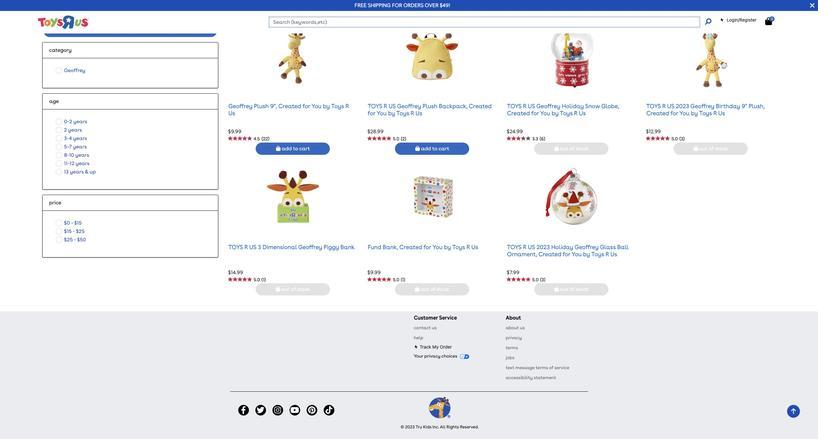 Task type: locate. For each thing, give the bounding box(es) containing it.
shopping bag image for out of stock
[[554, 287, 559, 292]]

1 add to cart from the left
[[281, 146, 310, 152]]

1 horizontal spatial 7
[[492, 7, 495, 12]]

text message terms of service link
[[506, 366, 569, 371]]

text message terms of service
[[506, 366, 569, 371]]

free shipping for orders over $49! link
[[355, 2, 450, 8]]

1 horizontal spatial to
[[432, 146, 437, 152]]

toys for toys r us 2023 geoffrey birthday 9" plush, created for you by toys r us
[[646, 103, 661, 110]]

0 horizontal spatial $25
[[64, 237, 73, 243]]

toys inside toys r us 2023 geoffrey birthday 9" plush, created for you by toys r us
[[646, 103, 661, 110]]

2 add from the left
[[421, 146, 431, 152]]

toys r us 2023 geoffrey birthday 9" plush, created for you by toys r us link
[[646, 103, 765, 117]]

0 horizontal spatial plush
[[254, 103, 269, 110]]

toys up ornament,
[[507, 244, 522, 251]]

out of stock for toys r us 3 dimensional geoffrey piggy bank
[[280, 287, 310, 293]]

years up '8-10 years'
[[73, 144, 87, 150]]

$0 - $15 button
[[54, 219, 84, 228]]

add to cart for for
[[281, 146, 310, 152]]

out for toys r us 3 dimensional geoffrey piggy bank
[[282, 287, 290, 293]]

reserved.
[[460, 425, 479, 430]]

0 horizontal spatial $9.99
[[228, 129, 241, 135]]

11-12 years
[[64, 160, 90, 167]]

created right bank,
[[399, 244, 422, 251]]

us
[[228, 110, 235, 117], [416, 110, 422, 117], [579, 110, 586, 117], [718, 110, 725, 117], [471, 244, 478, 251], [611, 251, 617, 258]]

add to cart button down (2)
[[395, 143, 469, 155]]

0 horizontal spatial add to cart button
[[256, 143, 330, 155]]

add to cart button down (22)
[[256, 143, 330, 155]]

reset
[[124, 28, 137, 34]]

terms up jobs
[[506, 346, 518, 351]]

7
[[492, 7, 495, 12], [69, 144, 72, 150]]

(3)
[[680, 136, 685, 142], [540, 278, 545, 283]]

toys r us image
[[38, 15, 89, 30]]

1 horizontal spatial plush
[[423, 103, 437, 110]]

- right $0
[[71, 220, 73, 226]]

created
[[278, 103, 301, 110], [469, 103, 492, 110], [507, 110, 530, 117], [646, 110, 669, 117], [399, 244, 422, 251], [539, 251, 561, 258]]

0 vertical spatial 2
[[69, 119, 72, 125]]

geoffrey inside toys r us geoffrey holiday snow globe, created for you by toys r us
[[536, 103, 560, 110]]

$25 down $15 - $25 button
[[64, 237, 73, 243]]

2
[[69, 119, 72, 125], [64, 127, 67, 133]]

0 vertical spatial 5.0 (3)
[[672, 136, 685, 142]]

stock for toys r us 3 dimensional geoffrey piggy bank
[[297, 287, 310, 293]]

2 up 2 years
[[69, 119, 72, 125]]

geoffrey plush 9", created for you by toys r us image
[[266, 23, 319, 88]]

1 vertical spatial 7
[[69, 144, 72, 150]]

0
[[771, 16, 773, 21]]

1 horizontal spatial $9.99
[[367, 270, 381, 276]]

shopping bag image for r
[[415, 146, 420, 151]]

1 horizontal spatial 2023
[[537, 244, 550, 251]]

1 vertical spatial holiday
[[551, 244, 573, 251]]

2 add to cart button from the left
[[395, 143, 469, 155]]

1 us from the left
[[432, 326, 437, 331]]

created inside toys r us 2023 geoffrey birthday 9" plush, created for you by toys r us
[[646, 110, 669, 117]]

toys inside toys r us 2023 geoffrey birthday 9" plush, created for you by toys r us
[[699, 110, 712, 117]]

0 horizontal spatial 5.0 (1)
[[254, 278, 266, 283]]

1 horizontal spatial 5.0 (1)
[[393, 278, 405, 283]]

you inside toys r us 2023 geoffrey birthday 9" plush, created for you by toys r us
[[680, 110, 690, 117]]

0 horizontal spatial cart
[[299, 146, 310, 152]]

1 vertical spatial -
[[73, 229, 75, 235]]

plush inside toys r us geoffrey plush backpack, created for you by toys r us
[[423, 103, 437, 110]]

terms link
[[506, 346, 518, 351]]

5.0 (1) for us
[[254, 278, 266, 283]]

0 vertical spatial -
[[71, 220, 73, 226]]

toys
[[368, 103, 382, 110], [507, 103, 522, 110], [646, 103, 661, 110], [228, 244, 243, 251], [507, 244, 522, 251]]

text
[[506, 366, 514, 371]]

2023 for for
[[676, 103, 689, 110]]

geoffrey inside geoffrey plush 9", created for you by toys r us
[[228, 103, 252, 110]]

1 add to cart button from the left
[[256, 143, 330, 155]]

0 horizontal spatial (3)
[[540, 278, 545, 283]]

us right about at the right of the page
[[520, 326, 525, 331]]

1 horizontal spatial 2
[[69, 119, 72, 125]]

cart for for
[[299, 146, 310, 152]]

1 5.0 (1) from the left
[[254, 278, 266, 283]]

0 horizontal spatial privacy
[[424, 354, 440, 359]]

created right backpack,
[[469, 103, 492, 110]]

0 horizontal spatial to
[[293, 146, 298, 152]]

geoffrey plush 9", created for you by toys r us
[[228, 103, 349, 117]]

1 plush from the left
[[254, 103, 269, 110]]

you inside toys r us geoffrey holiday snow globe, created for you by toys r us
[[540, 110, 550, 117]]

toys up '$12.99'
[[646, 103, 661, 110]]

- down $0 - $15
[[73, 229, 75, 235]]

1 vertical spatial 2023
[[537, 244, 550, 251]]

toys inside toys r us geoffrey plush backpack, created for you by toys r us
[[368, 103, 382, 110]]

privacy down about us link
[[506, 336, 522, 341]]

toys left "3"
[[228, 244, 243, 251]]

- inside 'button'
[[71, 220, 73, 226]]

0 vertical spatial $25
[[76, 229, 85, 235]]

2023
[[676, 103, 689, 110], [537, 244, 550, 251], [405, 425, 415, 430]]

5.0 for toys r us 3 dimensional geoffrey piggy bank
[[254, 278, 260, 283]]

0 link
[[765, 16, 779, 25]]

8-10 years button
[[54, 151, 91, 160]]

created up '$12.99'
[[646, 110, 669, 117]]

- for $25
[[74, 237, 76, 243]]

0 vertical spatial shopping bag image
[[765, 17, 772, 25]]

us down customer service
[[432, 326, 437, 331]]

toys r us 2023 geoffrey birthday 9" plush, created for you by toys r us image
[[684, 23, 737, 88]]

holiday inside toys r us geoffrey holiday snow globe, created for you by toys r us
[[562, 103, 584, 110]]

geoffrey plush 9", created for you by toys r us link
[[228, 103, 349, 117]]

1 horizontal spatial privacy
[[506, 336, 522, 341]]

toys up $24.99 on the right of page
[[507, 103, 522, 110]]

toys r us 3 dimensional geoffrey piggy bank image
[[266, 165, 319, 229]]

toys inside toys r us geoffrey plush backpack, created for you by toys r us
[[396, 110, 409, 117]]

about us
[[506, 326, 525, 331]]

add to cart button for plush
[[395, 143, 469, 155]]

your
[[414, 354, 423, 359]]

(1)
[[262, 278, 266, 283], [401, 278, 405, 283]]

0 vertical spatial terms
[[506, 346, 518, 351]]

to for plush
[[432, 146, 437, 152]]

0 horizontal spatial 2
[[64, 127, 67, 133]]

shopping bag image for add to cart
[[276, 146, 281, 151]]

close button image
[[810, 2, 815, 9]]

- for $0
[[71, 220, 73, 226]]

plush
[[254, 103, 269, 110], [423, 103, 437, 110]]

$14.99
[[228, 270, 243, 276]]

you inside toys r us geoffrey plush backpack, created for you by toys r us
[[377, 110, 387, 117]]

0 horizontal spatial shopping bag image
[[276, 146, 281, 151]]

toys r us 2023 geoffrey birthday 9" plush, created for you by toys r us
[[646, 103, 765, 117]]

2 years button
[[54, 126, 84, 134]]

jobs link
[[506, 356, 515, 361]]

years for 2
[[73, 119, 87, 125]]

- left the "$50"
[[74, 237, 76, 243]]

2 cart from the left
[[439, 146, 449, 152]]

11-12 years button
[[54, 160, 91, 168]]

2 years
[[64, 127, 82, 133]]

2 vertical spatial shopping bag image
[[554, 287, 559, 292]]

$25 up the "$50"
[[76, 229, 85, 235]]

3-4 years button
[[54, 134, 89, 143]]

plush left "9","
[[254, 103, 269, 110]]

2 plush from the left
[[423, 103, 437, 110]]

1 to from the left
[[293, 146, 298, 152]]

stock
[[576, 146, 589, 152], [715, 146, 728, 152], [297, 287, 310, 293], [436, 287, 449, 293], [576, 287, 589, 293]]

toys r us geoffrey holiday snow globe, created for you by toys r us
[[507, 103, 619, 117]]

created inside the 'toys r us 2023 holiday geoffrey glass ball ornament, created for you by toys r us'
[[539, 251, 561, 258]]

out
[[560, 146, 568, 152], [699, 146, 708, 152], [282, 287, 290, 293], [421, 287, 429, 293], [560, 287, 568, 293]]

customer
[[414, 316, 438, 322]]

us inside toys r us 2023 geoffrey birthday 9" plush, created for you by toys r us
[[667, 103, 674, 110]]

us inside toys r us geoffrey plush backpack, created for you by toys r us
[[389, 103, 396, 110]]

years for 7
[[73, 144, 87, 150]]

1 horizontal spatial add to cart button
[[395, 143, 469, 155]]

holiday inside the 'toys r us 2023 holiday geoffrey glass ball ornament, created for you by toys r us'
[[551, 244, 573, 251]]

5-7 years
[[64, 144, 87, 150]]

0 horizontal spatial terms
[[506, 346, 518, 351]]

my
[[432, 345, 439, 350]]

for
[[392, 2, 402, 8]]

0 horizontal spatial (1)
[[262, 278, 266, 283]]

1 vertical spatial $15
[[64, 229, 72, 235]]

toys r us geoffrey holiday snow globe, created for you by toys r us link
[[507, 103, 619, 117]]

toys for toys r us 3 dimensional geoffrey piggy bank
[[228, 244, 243, 251]]

toys inside toys r us geoffrey holiday snow globe, created for you by toys r us
[[507, 103, 522, 110]]

1 horizontal spatial terms
[[536, 366, 548, 371]]

add to cart
[[281, 146, 310, 152], [420, 146, 449, 152]]

tru
[[416, 425, 422, 430]]

product-tab tab panel
[[38, 6, 782, 306]]

1 horizontal spatial (1)
[[401, 278, 405, 283]]

1 horizontal spatial shopping bag image
[[554, 287, 559, 292]]

2 add to cart from the left
[[420, 146, 449, 152]]

0-2 years button
[[54, 118, 89, 126]]

©
[[401, 425, 404, 430]]

stock for toys r us 2023 holiday geoffrey glass ball ornament, created for you by toys r us
[[576, 287, 589, 293]]

terms up statement
[[536, 366, 548, 371]]

us inside the 'toys r us 2023 holiday geoffrey glass ball ornament, created for you by toys r us'
[[611, 251, 617, 258]]

1 add from the left
[[282, 146, 292, 152]]

2 us from the left
[[520, 326, 525, 331]]

0 vertical spatial $15
[[74, 220, 82, 226]]

by inside toys r us 2023 geoffrey birthday 9" plush, created for you by toys r us
[[691, 110, 698, 117]]

1 horizontal spatial add to cart
[[420, 146, 449, 152]]

add to cart button for for
[[256, 143, 330, 155]]

shopping bag image
[[765, 17, 772, 25], [276, 146, 281, 151], [554, 287, 559, 292]]

shopping bag image
[[415, 146, 420, 151], [554, 146, 559, 151], [694, 146, 698, 151], [276, 287, 280, 292], [415, 287, 420, 292]]

to for for
[[293, 146, 298, 152]]

r
[[345, 103, 349, 110], [384, 103, 387, 110], [523, 103, 527, 110], [662, 103, 666, 110], [411, 110, 414, 117], [574, 110, 578, 117], [714, 110, 717, 117], [244, 244, 248, 251], [467, 244, 470, 251], [523, 244, 527, 251], [606, 251, 609, 258]]

2023 inside the 'toys r us 2023 holiday geoffrey glass ball ornament, created for you by toys r us'
[[537, 244, 550, 251]]

0 vertical spatial 2023
[[676, 103, 689, 110]]

snow
[[585, 103, 600, 110]]

1 horizontal spatial add
[[421, 146, 431, 152]]

shopping bag image for toys
[[554, 146, 559, 151]]

0 horizontal spatial add
[[282, 146, 292, 152]]

1 horizontal spatial (3)
[[680, 136, 685, 142]]

2 5.0 (1) from the left
[[393, 278, 405, 283]]

5.0 (1)
[[254, 278, 266, 283], [393, 278, 405, 283]]

$15 up $15 - $25 at bottom
[[74, 220, 82, 226]]

us inside the 'toys r us 2023 holiday geoffrey glass ball ornament, created for you by toys r us'
[[528, 244, 535, 251]]

out for fund bank, created for you by toys r us
[[421, 287, 429, 293]]

0 horizontal spatial add to cart
[[281, 146, 310, 152]]

us inside toys r us 2023 geoffrey birthday 9" plush, created for you by toys r us
[[718, 110, 725, 117]]

bank,
[[383, 244, 398, 251]]

piggy
[[324, 244, 339, 251]]

1 horizontal spatial $15
[[74, 220, 82, 226]]

toys r us 3 dimensional geoffrey piggy bank link
[[228, 244, 355, 251]]

2 horizontal spatial shopping bag image
[[765, 17, 772, 25]]

5.0
[[393, 136, 399, 142], [672, 136, 678, 142], [254, 278, 260, 283], [393, 278, 399, 283], [532, 278, 539, 283]]

1 horizontal spatial cart
[[439, 146, 449, 152]]

1 cart from the left
[[299, 146, 310, 152]]

add for created
[[282, 146, 292, 152]]

1 horizontal spatial 5.0 (3)
[[672, 136, 685, 142]]

toys r us 3 dimensional geoffrey piggy bank
[[228, 244, 355, 251]]

shopping bag image inside out of stock button
[[554, 287, 559, 292]]

ornament,
[[507, 251, 537, 258]]

plush,
[[749, 103, 765, 110]]

1 vertical spatial privacy
[[424, 354, 440, 359]]

1 (1) from the left
[[262, 278, 266, 283]]

for inside toys r us geoffrey plush backpack, created for you by toys r us
[[368, 110, 375, 117]]

5.0 for fund bank, created for you by toys r us
[[393, 278, 399, 283]]

- for $15
[[73, 229, 75, 235]]

0 horizontal spatial 5.0 (3)
[[532, 278, 545, 283]]

geoffrey
[[64, 67, 85, 73], [228, 103, 252, 110], [397, 103, 421, 110], [536, 103, 560, 110], [691, 103, 715, 110], [298, 244, 322, 251], [575, 244, 599, 251]]

(2)
[[401, 136, 406, 142]]

None search field
[[269, 17, 711, 27]]

$15 down $0 - $15 'button'
[[64, 229, 72, 235]]

privacy down track my order button
[[424, 354, 440, 359]]

us
[[389, 103, 396, 110], [528, 103, 535, 110], [667, 103, 674, 110], [249, 244, 256, 251], [528, 244, 535, 251]]

1 vertical spatial 2
[[64, 127, 67, 133]]

2 horizontal spatial 2023
[[676, 103, 689, 110]]

created right "9","
[[278, 103, 301, 110]]

fund bank, created for you by toys r us image
[[406, 165, 459, 229]]

out for toys r us 2023 holiday geoffrey glass ball ornament, created for you by toys r us
[[560, 287, 568, 293]]

to
[[293, 146, 298, 152], [432, 146, 437, 152]]

2 vertical spatial 2023
[[405, 425, 415, 430]]

1 horizontal spatial us
[[520, 326, 525, 331]]

2023 inside toys r us 2023 geoffrey birthday 9" plush, created for you by toys r us
[[676, 103, 689, 110]]

us for toys r us 3 dimensional geoffrey piggy bank
[[249, 244, 256, 251]]

accessibility statement link
[[506, 376, 556, 381]]

plush left backpack,
[[423, 103, 437, 110]]

created right ornament,
[[539, 251, 561, 258]]

years inside button
[[73, 144, 87, 150]]

2 up 3-
[[64, 127, 67, 133]]

years up 13 years & up
[[76, 160, 90, 167]]

2 (1) from the left
[[401, 278, 405, 283]]

years up 2 years
[[73, 119, 87, 125]]

us
[[432, 326, 437, 331], [520, 326, 525, 331]]

(1) for us
[[262, 278, 266, 283]]

0 vertical spatial holiday
[[562, 103, 584, 110]]

r inside geoffrey plush 9", created for you by toys r us
[[345, 103, 349, 110]]

years up 11-12 years
[[75, 152, 89, 158]]

1 vertical spatial $9.99
[[367, 270, 381, 276]]

2 vertical spatial -
[[74, 237, 76, 243]]

0 vertical spatial (3)
[[680, 136, 685, 142]]

created up $24.99 on the right of page
[[507, 110, 530, 117]]

0 horizontal spatial us
[[432, 326, 437, 331]]

$0 - $15
[[64, 220, 82, 226]]

0 horizontal spatial $15
[[64, 229, 72, 235]]

us inside toys r us geoffrey holiday snow globe, created for you by toys r us
[[528, 103, 535, 110]]

us for toys r us 2023 holiday geoffrey glass ball ornament, created for you by toys r us
[[528, 244, 535, 251]]

created inside toys r us geoffrey plush backpack, created for you by toys r us
[[469, 103, 492, 110]]

years up 5-7 years
[[73, 135, 87, 141]]

2 to from the left
[[432, 146, 437, 152]]

out of stock button for fund bank, created for you by toys r us
[[395, 284, 469, 296]]

us for about
[[520, 326, 525, 331]]

7 left results
[[492, 7, 495, 12]]

toys up $28.99
[[368, 103, 382, 110]]

your privacy choices
[[414, 354, 458, 359]]

years
[[73, 119, 87, 125], [68, 127, 82, 133], [73, 135, 87, 141], [73, 144, 87, 150], [75, 152, 89, 158], [76, 160, 90, 167], [70, 169, 84, 175]]

toys inside the 'toys r us 2023 holiday geoffrey glass ball ornament, created for you by toys r us'
[[507, 244, 522, 251]]

7 down "3-4 years" button
[[69, 144, 72, 150]]

your privacy choices link
[[414, 354, 469, 360]]

0 vertical spatial privacy
[[506, 336, 522, 341]]

plush inside geoffrey plush 9", created for you by toys r us
[[254, 103, 269, 110]]

1 vertical spatial shopping bag image
[[276, 146, 281, 151]]

0 horizontal spatial 7
[[69, 144, 72, 150]]

$50
[[77, 237, 86, 243]]

-
[[71, 220, 73, 226], [73, 229, 75, 235], [74, 237, 76, 243]]



Task type: vqa. For each thing, say whether or not it's contained in the screenshot.
choices
yes



Task type: describe. For each thing, give the bounding box(es) containing it.
over
[[425, 2, 439, 8]]

help link
[[414, 336, 423, 341]]

$7.99
[[507, 270, 519, 276]]

glass
[[600, 244, 616, 251]]

message
[[516, 366, 535, 371]]

1 horizontal spatial $25
[[76, 229, 85, 235]]

login/register
[[727, 17, 757, 23]]

3.3
[[532, 136, 538, 142]]

choices
[[442, 354, 457, 359]]

2 inside the "2 years" button
[[64, 127, 67, 133]]

0-2 years
[[64, 119, 87, 125]]

0 horizontal spatial 2023
[[405, 425, 415, 430]]

2 inside 0-2 years button
[[69, 119, 72, 125]]

years down 11-12 years
[[70, 169, 84, 175]]

1 vertical spatial 5.0 (3)
[[532, 278, 545, 283]]

toys r us 2023 holiday geoffrey glass ball ornament, created for you by toys r us
[[507, 244, 628, 258]]

4
[[69, 135, 72, 141]]

toys r us geoffrey plush backpack, created for you by toys r us link
[[368, 103, 492, 117]]

statement
[[534, 376, 556, 381]]

4.5
[[254, 136, 260, 142]]

out of stock button for toys r us 2023 holiday geoffrey glass ball ornament, created for you by toys r us
[[535, 284, 609, 296]]

us inside toys r us geoffrey plush backpack, created for you by toys r us
[[416, 110, 422, 117]]

for inside the 'toys r us 2023 holiday geoffrey glass ball ornament, created for you by toys r us'
[[563, 251, 570, 258]]

reset button
[[44, 25, 217, 37]]

us inside toys r us geoffrey holiday snow globe, created for you by toys r us
[[579, 110, 586, 117]]

1 vertical spatial terms
[[536, 366, 548, 371]]

all
[[440, 425, 446, 430]]

$15 inside button
[[64, 229, 72, 235]]

free shipping for orders over $49!
[[355, 2, 450, 8]]

order
[[440, 345, 452, 350]]

shopping bag image for by
[[694, 146, 698, 151]]

help
[[414, 336, 423, 341]]

by inside the 'toys r us 2023 holiday geoffrey glass ball ornament, created for you by toys r us'
[[583, 251, 590, 258]]

toys inside the 'toys r us 2023 holiday geoffrey glass ball ornament, created for you by toys r us'
[[591, 251, 604, 258]]

us for toys r us 2023 geoffrey birthday 9" plush, created for you by toys r us
[[667, 103, 674, 110]]

about
[[506, 326, 519, 331]]

free
[[355, 2, 367, 8]]

$25 - $50 button
[[54, 236, 88, 244]]

track my order button
[[414, 345, 452, 350]]

shopping bag image inside 0 link
[[765, 17, 772, 25]]

stock for fund bank, created for you by toys r us
[[436, 287, 449, 293]]

login/register button
[[720, 17, 757, 23]]

toys r us geoffrey plush backpack, created for you by toys r us
[[368, 103, 492, 117]]

kids
[[423, 425, 431, 430]]

toys inside geoffrey plush 9", created for you by toys r us
[[331, 103, 344, 110]]

created inside geoffrey plush 9", created for you by toys r us
[[278, 103, 301, 110]]

geoffrey button
[[54, 66, 87, 75]]

add for geoffrey
[[421, 146, 431, 152]]

accessibility statement
[[506, 376, 556, 381]]

cart for plush
[[439, 146, 449, 152]]

years for 12
[[76, 160, 90, 167]]

10
[[69, 152, 74, 158]]

geoffrey inside "button"
[[64, 67, 85, 73]]

privacy inside your privacy choices link
[[424, 354, 440, 359]]

contact
[[414, 326, 431, 331]]

9"
[[742, 103, 747, 110]]

2023 for created
[[537, 244, 550, 251]]

&
[[85, 169, 88, 175]]

toys r us geoffrey plush backpack, created for you by toys r us image
[[406, 23, 459, 88]]

fund bank, created for you by toys r us
[[368, 244, 478, 251]]

contact us link
[[414, 326, 437, 331]]

for inside toys r us 2023 geoffrey birthday 9" plush, created for you by toys r us
[[671, 110, 678, 117]]

$12.99
[[646, 129, 661, 135]]

3-
[[64, 135, 69, 141]]

1 vertical spatial $25
[[64, 237, 73, 243]]

toys r us 2023 holiday geoffrey glass ball ornament, created for you by toys r us image
[[545, 165, 598, 229]]

Enter Keyword or Item No. search field
[[269, 17, 700, 27]]

13 years & up button
[[54, 168, 98, 176]]

years for 4
[[73, 135, 87, 141]]

0 vertical spatial $9.99
[[228, 129, 241, 135]]

you inside the 'toys r us 2023 holiday geoffrey glass ball ornament, created for you by toys r us'
[[572, 251, 582, 258]]

for inside toys r us geoffrey holiday snow globe, created for you by toys r us
[[531, 110, 539, 117]]

3
[[258, 244, 261, 251]]

holiday for toys
[[562, 103, 584, 110]]

you inside geoffrey plush 9", created for you by toys r us
[[312, 103, 322, 110]]

7 inside button
[[69, 144, 72, 150]]

us inside geoffrey plush 9", created for you by toys r us
[[228, 110, 235, 117]]

fund bank, created for you by toys r us link
[[368, 244, 478, 251]]

8-
[[64, 152, 69, 158]]

© 2023 tru kids inc. all rights reserved.
[[401, 425, 479, 430]]

$15 - $25 button
[[54, 228, 87, 236]]

by inside toys r us geoffrey holiday snow globe, created for you by toys r us
[[552, 110, 559, 117]]

$49!
[[440, 2, 450, 8]]

service
[[439, 316, 457, 322]]

service
[[555, 366, 569, 371]]

years up 3-4 years
[[68, 127, 82, 133]]

$28.99
[[367, 129, 384, 135]]

us for toys r us geoffrey holiday snow globe, created for you by toys r us
[[528, 103, 535, 110]]

8-10 years
[[64, 152, 89, 158]]

5.0 (1) for created
[[393, 278, 405, 283]]

toys for toys r us 2023 holiday geoffrey glass ball ornament, created for you by toys r us
[[507, 244, 522, 251]]

geoffrey inside toys r us 2023 geoffrey birthday 9" plush, created for you by toys r us
[[691, 103, 715, 110]]

age
[[49, 98, 59, 104]]

holiday for you
[[551, 244, 573, 251]]

category
[[49, 47, 72, 53]]

created inside toys r us geoffrey holiday snow globe, created for you by toys r us
[[507, 110, 530, 117]]

out of stock button for toys r us 3 dimensional geoffrey piggy bank
[[256, 284, 330, 296]]

toys r us geoffrey holiday snow globe, created for you by toys r us image
[[545, 23, 598, 88]]

9",
[[270, 103, 277, 110]]

12
[[70, 160, 74, 167]]

5-7 years button
[[54, 143, 89, 151]]

1 vertical spatial (3)
[[540, 278, 545, 283]]

5.0 (2)
[[393, 136, 406, 142]]

track
[[420, 345, 431, 350]]

customer service
[[414, 316, 457, 322]]

privacy choices icon image
[[460, 355, 469, 360]]

globe,
[[601, 103, 619, 110]]

contact us
[[414, 326, 437, 331]]

11-
[[64, 160, 70, 167]]

7 results
[[492, 7, 511, 12]]

toys r us 2023 holiday geoffrey glass ball ornament, created for you by toys r us link
[[507, 244, 628, 258]]

years for 10
[[75, 152, 89, 158]]

us for toys r us geoffrey plush backpack, created for you by toys r us
[[389, 103, 396, 110]]

by inside toys r us geoffrey plush backpack, created for you by toys r us
[[388, 110, 395, 117]]

us for customer service
[[432, 326, 437, 331]]

category element
[[49, 46, 212, 54]]

backpack,
[[439, 103, 468, 110]]

track my order
[[420, 345, 452, 350]]

3-4 years
[[64, 135, 87, 141]]

5.0 for toys r us 2023 holiday geoffrey glass ball ornament, created for you by toys r us
[[532, 278, 539, 283]]

toys for toys r us geoffrey holiday snow globe, created for you by toys r us
[[507, 103, 522, 110]]

by inside geoffrey plush 9", created for you by toys r us
[[323, 103, 330, 110]]

out of stock for toys r us 2023 holiday geoffrey glass ball ornament, created for you by toys r us
[[559, 287, 589, 293]]

(22)
[[262, 136, 269, 142]]

age element
[[49, 98, 212, 105]]

$0
[[64, 220, 70, 226]]

toys for toys r us geoffrey plush backpack, created for you by toys r us
[[368, 103, 382, 110]]

accessibility
[[506, 376, 533, 381]]

0 vertical spatial 7
[[492, 7, 495, 12]]

3.3 (6)
[[532, 136, 545, 142]]

price element
[[49, 199, 212, 207]]

geoffrey inside toys r us geoffrey plush backpack, created for you by toys r us
[[397, 103, 421, 110]]

toys inside toys r us geoffrey holiday snow globe, created for you by toys r us
[[560, 110, 573, 117]]

up
[[90, 169, 96, 175]]

(1) for created
[[401, 278, 405, 283]]

about
[[506, 316, 521, 322]]

orders
[[403, 2, 424, 8]]

bank
[[341, 244, 355, 251]]

jobs
[[506, 356, 515, 361]]

rights
[[447, 425, 459, 430]]

add to cart for plush
[[420, 146, 449, 152]]

for inside geoffrey plush 9", created for you by toys r us
[[303, 103, 310, 110]]

out of stock for fund bank, created for you by toys r us
[[420, 287, 449, 293]]

about us link
[[506, 326, 525, 331]]

geoffrey inside the 'toys r us 2023 holiday geoffrey glass ball ornament, created for you by toys r us'
[[575, 244, 599, 251]]

fund
[[368, 244, 381, 251]]

$15 inside 'button'
[[74, 220, 82, 226]]



